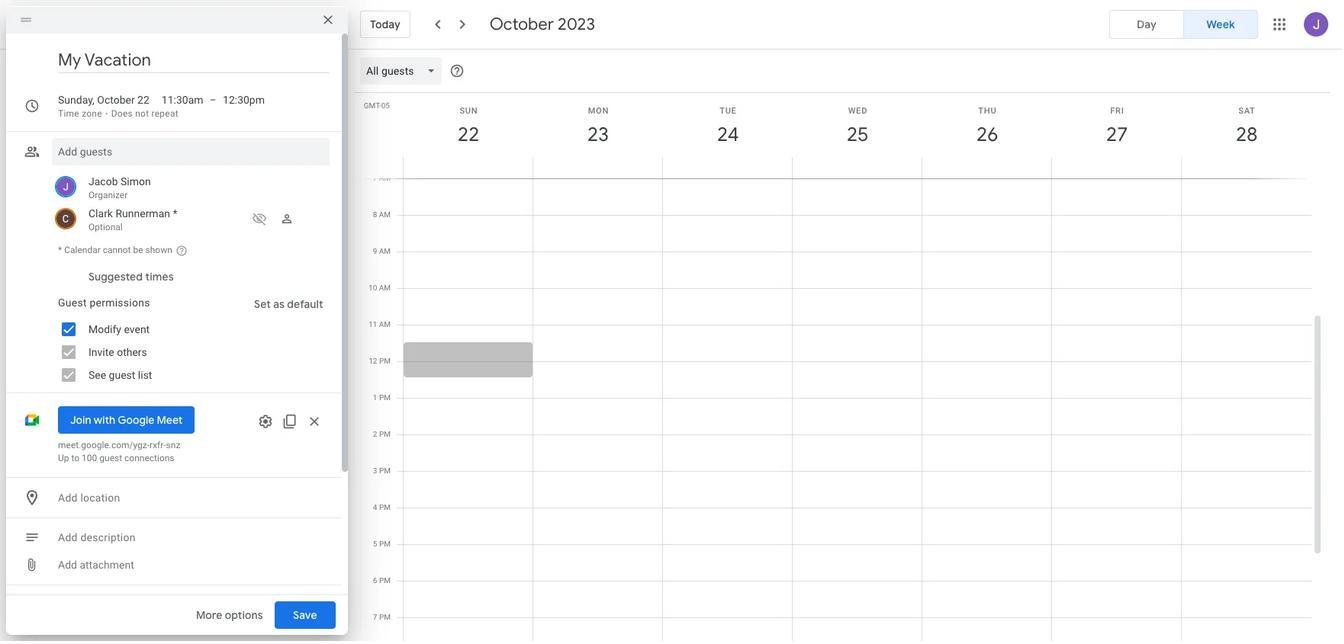 Task type: describe. For each thing, give the bounding box(es) containing it.
meet.google.com/ygz-rxfr-snz up to 100 guest connections
[[58, 440, 180, 464]]

invite others
[[89, 347, 147, 359]]

add for add location
[[58, 492, 78, 505]]

to
[[71, 453, 79, 464]]

calendar
[[64, 245, 101, 256]]

fri 27
[[1106, 106, 1127, 147]]

2 pm
[[373, 431, 391, 439]]

organizer
[[89, 190, 128, 201]]

am for 7 am
[[379, 174, 391, 182]]

google
[[118, 414, 154, 427]]

28
[[1235, 122, 1257, 147]]

4 pm
[[373, 504, 391, 512]]

3 pm
[[373, 467, 391, 476]]

suggested
[[89, 270, 143, 284]]

8 am
[[373, 211, 391, 219]]

mon
[[588, 106, 609, 116]]

8
[[373, 211, 377, 219]]

add location
[[58, 492, 120, 505]]

mon 23
[[587, 106, 609, 147]]

10 am
[[369, 284, 391, 292]]

22 inside column header
[[457, 122, 479, 147]]

* inside clark runnerman * optional
[[173, 208, 177, 220]]

set
[[254, 298, 271, 311]]

runnerman
[[116, 208, 170, 220]]

modify
[[89, 324, 121, 336]]

clark runnerman * optional
[[89, 208, 177, 233]]

7 for 7 pm
[[373, 614, 377, 622]]

wed 25
[[846, 106, 868, 147]]

clark
[[89, 208, 113, 220]]

pm for 2 pm
[[379, 431, 391, 439]]

sunday, october 22
[[58, 94, 149, 106]]

set as default button
[[248, 291, 330, 318]]

6
[[373, 577, 377, 585]]

0 vertical spatial october
[[490, 14, 554, 35]]

location
[[80, 492, 120, 505]]

not
[[135, 108, 149, 119]]

4
[[373, 504, 377, 512]]

sat 28
[[1235, 106, 1257, 147]]

join
[[70, 414, 91, 427]]

1 vertical spatial *
[[58, 245, 62, 256]]

list
[[138, 369, 152, 382]]

option group containing day
[[1110, 10, 1259, 39]]

does not repeat
[[111, 108, 179, 119]]

11 am
[[369, 321, 391, 329]]

am for 10 am
[[379, 284, 391, 292]]

12
[[369, 357, 377, 366]]

pm for 5 pm
[[379, 540, 391, 549]]

24 column header
[[663, 93, 793, 179]]

friday, october 27 element
[[1100, 118, 1135, 153]]

connections
[[124, 453, 174, 464]]

october 2023
[[490, 14, 595, 35]]

fri
[[1111, 106, 1125, 116]]

0 horizontal spatial 22
[[137, 94, 149, 106]]

default
[[287, 298, 324, 311]]

thu
[[979, 106, 997, 116]]

guest inside meet.google.com/ygz-rxfr-snz up to 100 guest connections
[[99, 453, 122, 464]]

gmt-
[[364, 102, 382, 110]]

Add title text field
[[58, 49, 330, 72]]

add attachment button
[[52, 552, 140, 579]]

6 pm
[[373, 577, 391, 585]]

clark runnerman, optional tree item
[[52, 204, 330, 236]]

time zone
[[58, 108, 102, 119]]

to element
[[210, 92, 217, 108]]

others
[[117, 347, 147, 359]]

permissions
[[90, 297, 150, 309]]

with
[[94, 414, 115, 427]]

up
[[58, 453, 69, 464]]

100
[[82, 453, 97, 464]]

pm for 6 pm
[[379, 577, 391, 585]]

add location button
[[52, 485, 330, 512]]

11:30am
[[162, 94, 203, 106]]

pm for 4 pm
[[379, 504, 391, 512]]

wednesday, october 25 element
[[840, 118, 876, 153]]

simon
[[121, 176, 151, 188]]

zone
[[82, 108, 102, 119]]

description
[[80, 532, 136, 544]]

12 pm
[[369, 357, 391, 366]]

grid containing 22
[[354, 50, 1324, 642]]

wed
[[849, 106, 868, 116]]

cannot
[[103, 245, 131, 256]]

11:30am – 12:30pm
[[162, 94, 265, 106]]

3
[[373, 467, 377, 476]]

see guest list
[[89, 369, 152, 382]]

am for 11 am
[[379, 321, 391, 329]]

sunday,
[[58, 94, 95, 106]]

saturday, october 28 element
[[1230, 118, 1265, 153]]

show schedule of clark runnerman image
[[247, 207, 272, 231]]

26 column header
[[922, 93, 1053, 179]]



Task type: locate. For each thing, give the bounding box(es) containing it.
7 down 6
[[373, 614, 377, 622]]

set as default
[[254, 298, 324, 311]]

group containing guest permissions
[[52, 291, 330, 387]]

today
[[370, 18, 401, 31]]

add left location
[[58, 492, 78, 505]]

1 vertical spatial guest
[[99, 453, 122, 464]]

pm right 6
[[379, 577, 391, 585]]

gmt-05
[[364, 102, 390, 110]]

5 pm from the top
[[379, 504, 391, 512]]

pm right 12 on the left bottom
[[379, 357, 391, 366]]

am right 8
[[379, 211, 391, 219]]

pm right 4
[[379, 504, 391, 512]]

27 column header
[[1052, 93, 1182, 179]]

1 pm
[[373, 394, 391, 402]]

join with google meet link
[[58, 407, 195, 434]]

4 pm from the top
[[379, 467, 391, 476]]

5 pm
[[373, 540, 391, 549]]

monday, october 23 element
[[581, 118, 616, 153]]

attachment
[[80, 560, 134, 572]]

1 horizontal spatial october
[[490, 14, 554, 35]]

am right 11
[[379, 321, 391, 329]]

add for add description
[[58, 532, 78, 544]]

1 horizontal spatial 22
[[457, 122, 479, 147]]

add up add attachment
[[58, 532, 78, 544]]

3 pm from the top
[[379, 431, 391, 439]]

add attachment
[[58, 560, 134, 572]]

1
[[373, 394, 377, 402]]

0 vertical spatial add
[[58, 492, 78, 505]]

sunday, october 22 element
[[451, 118, 486, 153]]

suggested times
[[89, 270, 174, 284]]

october left 2023 on the top left of the page
[[490, 14, 554, 35]]

Week radio
[[1184, 10, 1259, 39]]

sun 22
[[457, 106, 479, 147]]

thu 26
[[976, 106, 998, 147]]

25
[[846, 122, 868, 147]]

1 7 from the top
[[373, 174, 377, 182]]

25 column header
[[792, 93, 923, 179]]

day
[[1137, 18, 1157, 31]]

jacob simon organizer
[[89, 176, 151, 201]]

23
[[587, 122, 608, 147]]

3 am from the top
[[379, 247, 391, 256]]

1 vertical spatial october
[[97, 94, 135, 106]]

add inside add description dropdown button
[[58, 532, 78, 544]]

am for 8 am
[[379, 211, 391, 219]]

1 horizontal spatial *
[[173, 208, 177, 220]]

* down jacob simon, organizer tree item
[[173, 208, 177, 220]]

7
[[373, 174, 377, 182], [373, 614, 377, 622]]

guest
[[58, 297, 87, 309]]

option group
[[1110, 10, 1259, 39]]

22 down sun
[[457, 122, 479, 147]]

pm right 3
[[379, 467, 391, 476]]

am up 8 am
[[379, 174, 391, 182]]

guest permissions
[[58, 297, 150, 309]]

1 vertical spatial 22
[[457, 122, 479, 147]]

23 column header
[[533, 93, 663, 179]]

jacob simon, organizer tree item
[[52, 172, 330, 204]]

7 up 8
[[373, 174, 377, 182]]

tue 24
[[716, 106, 738, 147]]

am right 9
[[379, 247, 391, 256]]

times
[[145, 270, 174, 284]]

7 pm from the top
[[379, 577, 391, 585]]

2 pm from the top
[[379, 394, 391, 402]]

–
[[210, 94, 217, 106]]

suggested times button
[[82, 263, 180, 291]]

pm
[[379, 357, 391, 366], [379, 394, 391, 402], [379, 431, 391, 439], [379, 467, 391, 476], [379, 504, 391, 512], [379, 540, 391, 549], [379, 577, 391, 585], [379, 614, 391, 622]]

shown
[[145, 245, 172, 256]]

pm right '1'
[[379, 394, 391, 402]]

26
[[976, 122, 998, 147]]

6 pm from the top
[[379, 540, 391, 549]]

am right 10
[[379, 284, 391, 292]]

add inside add location dropdown button
[[58, 492, 78, 505]]

invite
[[89, 347, 114, 359]]

guest
[[109, 369, 135, 382], [99, 453, 122, 464]]

pm for 3 pm
[[379, 467, 391, 476]]

add description button
[[52, 524, 330, 552]]

sat
[[1239, 106, 1256, 116]]

2 am from the top
[[379, 211, 391, 219]]

grid
[[354, 50, 1324, 642]]

2 add from the top
[[58, 532, 78, 544]]

modify event
[[89, 324, 150, 336]]

2 7 from the top
[[373, 614, 377, 622]]

22
[[137, 94, 149, 106], [457, 122, 479, 147]]

0 horizontal spatial *
[[58, 245, 62, 256]]

add
[[58, 492, 78, 505], [58, 532, 78, 544], [58, 560, 77, 572]]

add left attachment
[[58, 560, 77, 572]]

28 column header
[[1182, 93, 1312, 179]]

7 pm
[[373, 614, 391, 622]]

0 horizontal spatial october
[[97, 94, 135, 106]]

24
[[716, 122, 738, 147]]

None field
[[360, 57, 448, 85]]

Guests text field
[[58, 138, 324, 166]]

snz
[[166, 440, 180, 451]]

1 vertical spatial add
[[58, 532, 78, 544]]

0 vertical spatial 7
[[373, 174, 377, 182]]

2
[[373, 431, 377, 439]]

am
[[379, 174, 391, 182], [379, 211, 391, 219], [379, 247, 391, 256], [379, 284, 391, 292], [379, 321, 391, 329]]

join with google meet
[[70, 414, 183, 427]]

pm right 2
[[379, 431, 391, 439]]

10
[[369, 284, 377, 292]]

group
[[52, 291, 330, 387]]

4 am from the top
[[379, 284, 391, 292]]

8 pm from the top
[[379, 614, 391, 622]]

0 vertical spatial 22
[[137, 94, 149, 106]]

repeat
[[152, 108, 179, 119]]

see
[[89, 369, 106, 382]]

0 vertical spatial guest
[[109, 369, 135, 382]]

guests invited to this event. tree
[[52, 172, 330, 236]]

does
[[111, 108, 133, 119]]

meet.google.com/ygz-
[[58, 440, 150, 451]]

add inside add attachment button
[[58, 560, 77, 572]]

add for add attachment
[[58, 560, 77, 572]]

pm down 6 pm
[[379, 614, 391, 622]]

1 vertical spatial 7
[[373, 614, 377, 622]]

today button
[[360, 6, 410, 43]]

5
[[373, 540, 377, 549]]

2 vertical spatial add
[[58, 560, 77, 572]]

9
[[373, 247, 377, 256]]

22 column header
[[403, 93, 534, 179]]

be
[[133, 245, 143, 256]]

12:30pm
[[223, 94, 265, 106]]

rxfr-
[[150, 440, 166, 451]]

week
[[1207, 18, 1236, 31]]

am for 9 am
[[379, 247, 391, 256]]

2023
[[558, 14, 595, 35]]

pm right 5
[[379, 540, 391, 549]]

thursday, october 26 element
[[970, 118, 1005, 153]]

tue
[[720, 106, 737, 116]]

* calendar cannot be shown
[[58, 245, 172, 256]]

7 am
[[373, 174, 391, 182]]

event
[[124, 324, 150, 336]]

october up does
[[97, 94, 135, 106]]

time
[[58, 108, 79, 119]]

1 add from the top
[[58, 492, 78, 505]]

pm for 1 pm
[[379, 394, 391, 402]]

5 am from the top
[[379, 321, 391, 329]]

sun
[[460, 106, 478, 116]]

guest inside group
[[109, 369, 135, 382]]

optional
[[89, 222, 123, 233]]

guest left list
[[109, 369, 135, 382]]

22 up not
[[137, 94, 149, 106]]

9 am
[[373, 247, 391, 256]]

pm for 7 pm
[[379, 614, 391, 622]]

1 pm from the top
[[379, 357, 391, 366]]

7 for 7 am
[[373, 174, 377, 182]]

add description
[[58, 532, 136, 544]]

guest down meet.google.com/ygz-
[[99, 453, 122, 464]]

1 am from the top
[[379, 174, 391, 182]]

as
[[274, 298, 285, 311]]

3 add from the top
[[58, 560, 77, 572]]

jacob
[[89, 176, 118, 188]]

0 vertical spatial *
[[173, 208, 177, 220]]

pm for 12 pm
[[379, 357, 391, 366]]

tuesday, october 24 element
[[711, 118, 746, 153]]

* left 'calendar'
[[58, 245, 62, 256]]

Day radio
[[1110, 10, 1185, 39]]

27
[[1106, 122, 1127, 147]]

meet
[[157, 414, 183, 427]]



Task type: vqa. For each thing, say whether or not it's contained in the screenshot.


